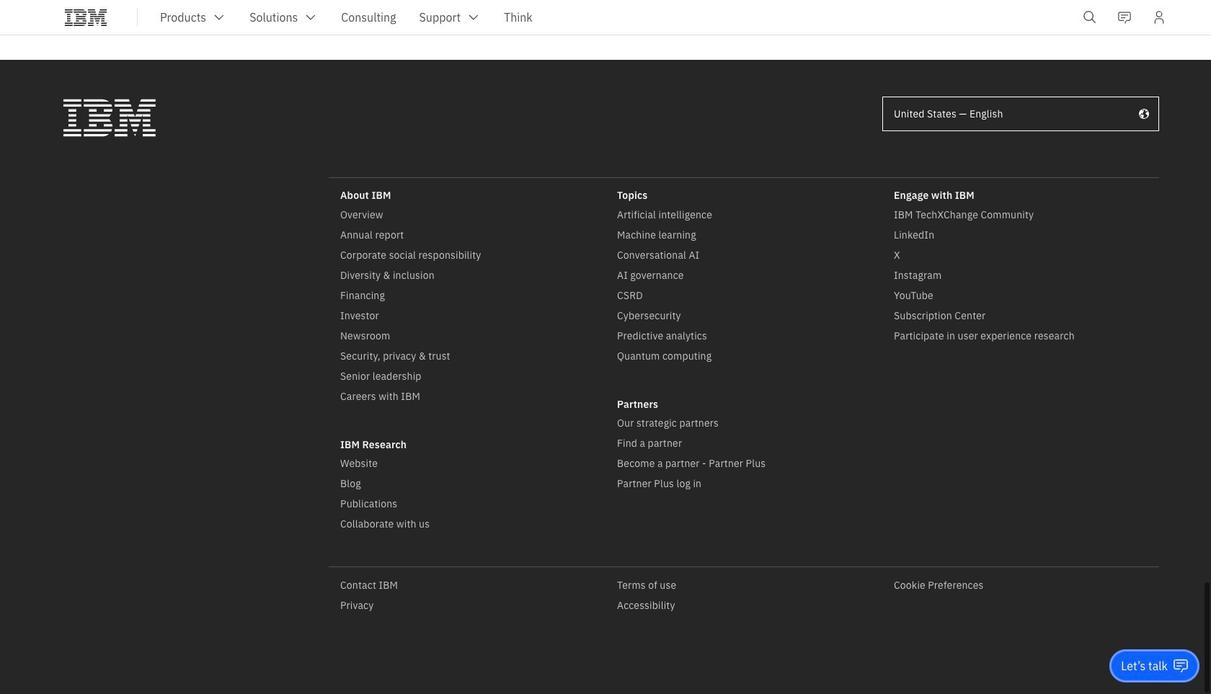Task type: describe. For each thing, give the bounding box(es) containing it.
let's talk element
[[1121, 658, 1168, 674]]



Task type: locate. For each thing, give the bounding box(es) containing it.
contact us region
[[1110, 650, 1200, 683]]



